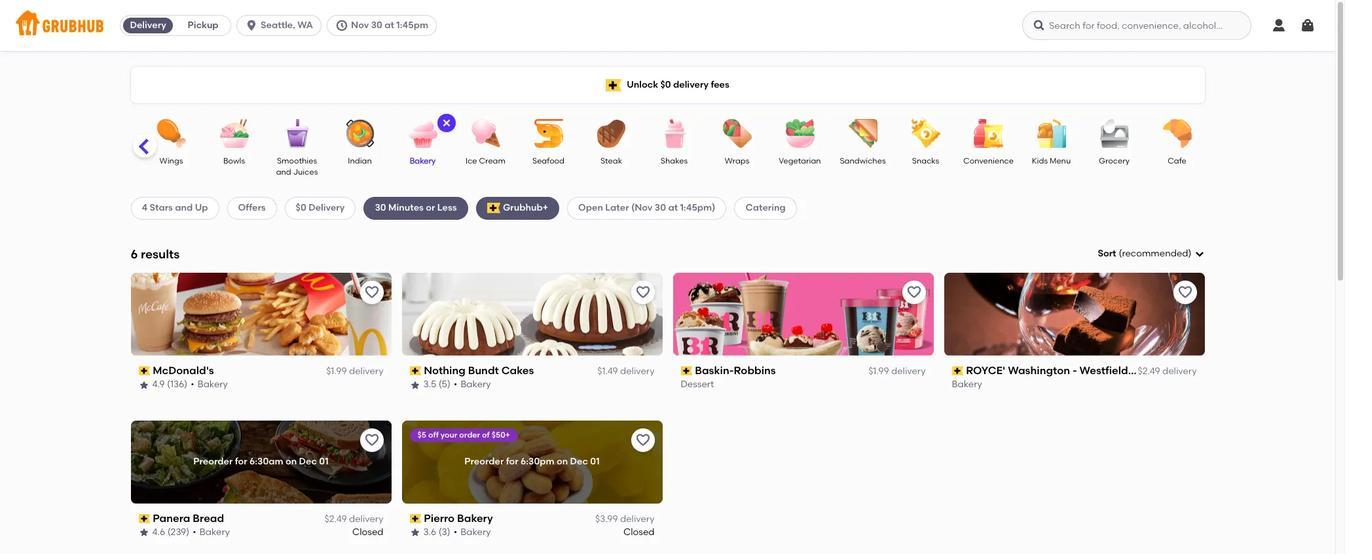 Task type: locate. For each thing, give the bounding box(es) containing it.
sort ( recommended )
[[1098, 248, 1192, 259]]

grocery
[[1099, 157, 1130, 166]]

delivery button
[[121, 15, 176, 36]]

4 stars and up
[[142, 203, 208, 214]]

dec right "6:30pm" on the left bottom
[[570, 456, 588, 468]]

nothing
[[424, 365, 465, 377]]

• bakery down bread
[[193, 527, 230, 538]]

1 horizontal spatial $1.99
[[868, 366, 889, 377]]

seafood image
[[526, 119, 571, 148]]

$0 delivery
[[296, 203, 345, 214]]

subscription pass image for royce' washington - westfield southcenter mall
[[952, 367, 963, 376]]

0 horizontal spatial and
[[175, 203, 193, 214]]

bowls
[[223, 157, 245, 166]]

at left 1:45pm
[[385, 20, 394, 31]]

30
[[371, 20, 382, 31], [375, 203, 386, 214], [655, 203, 666, 214]]

bakery down bakery image
[[410, 157, 436, 166]]

1 01 from the left
[[319, 456, 329, 468]]

kids menu
[[1032, 157, 1071, 166]]

offers
[[238, 203, 266, 214]]

on right 6:30am
[[286, 456, 297, 468]]

$1.99 delivery for mcdonald's
[[326, 366, 383, 377]]

(nov
[[631, 203, 653, 214]]

0 horizontal spatial preorder
[[193, 456, 233, 468]]

1:45pm)
[[680, 203, 715, 214]]

• down panera bread
[[193, 527, 196, 538]]

save this restaurant image down )
[[1177, 285, 1193, 300]]

subscription pass image left nothing
[[410, 367, 421, 376]]

1 horizontal spatial $0
[[660, 79, 671, 90]]

save this restaurant image
[[1177, 285, 1193, 300], [364, 433, 379, 448]]

star icon image left '4.9'
[[139, 380, 149, 391]]

and left up
[[175, 203, 193, 214]]

cafe image
[[1154, 119, 1200, 148]]

1 vertical spatial subscription pass image
[[410, 515, 421, 524]]

preorder for pierro bakery
[[465, 456, 504, 468]]

$3.99 delivery
[[595, 514, 655, 525]]

01 for panera bread
[[319, 456, 329, 468]]

• bakery down the nothing bundt cakes
[[454, 379, 491, 391]]

unlock
[[627, 79, 658, 90]]

$1.49 delivery
[[597, 366, 655, 377]]

•
[[191, 379, 194, 391], [454, 379, 457, 391], [193, 527, 196, 538], [454, 527, 457, 538]]

smoothies and juices image
[[274, 119, 320, 148]]

(3)
[[439, 527, 450, 538]]

0 horizontal spatial grubhub plus flag logo image
[[487, 203, 500, 214]]

$1.99 for mcdonald's
[[326, 366, 347, 377]]

seattle, wa
[[261, 20, 313, 31]]

0 horizontal spatial at
[[385, 20, 394, 31]]

wraps image
[[714, 119, 760, 148]]

dec
[[299, 456, 317, 468], [570, 456, 588, 468]]

baskin-robbins logo image
[[673, 273, 934, 356]]

sort
[[1098, 248, 1116, 259]]

delivery for mcdonald's
[[349, 366, 383, 377]]

star icon image for 3.6
[[410, 528, 420, 539]]

6:30pm
[[521, 456, 554, 468]]

pierro bakery
[[424, 513, 493, 525]]

1 horizontal spatial subscription pass image
[[410, 515, 421, 524]]

dec for panera bread
[[299, 456, 317, 468]]

delivery down juices
[[309, 203, 345, 214]]

delivery left pickup
[[130, 20, 166, 31]]

bundt
[[468, 365, 499, 377]]

grubhub plus flag logo image for grubhub+
[[487, 203, 500, 214]]

westfield
[[1080, 365, 1128, 377]]

for
[[235, 456, 247, 468], [506, 456, 518, 468]]

1 vertical spatial at
[[668, 203, 678, 214]]

save this restaurant button for mcdonald's
[[360, 281, 383, 304]]

0 vertical spatial delivery
[[130, 20, 166, 31]]

2 for from the left
[[506, 456, 518, 468]]

on for bread
[[286, 456, 297, 468]]

1 horizontal spatial closed
[[623, 527, 655, 538]]

bakery right pierro
[[457, 513, 493, 525]]

2 on from the left
[[557, 456, 568, 468]]

(136)
[[167, 379, 187, 391]]

0 horizontal spatial 01
[[319, 456, 329, 468]]

0 vertical spatial $2.49
[[1138, 366, 1160, 377]]

star icon image left 4.6
[[139, 528, 149, 539]]

closed for pierro bakery
[[623, 527, 655, 538]]

preorder left 6:30am
[[193, 456, 233, 468]]

dessert
[[681, 379, 714, 391]]

nov 30 at 1:45pm button
[[327, 15, 442, 36]]

preorder down of
[[465, 456, 504, 468]]

1 vertical spatial delivery
[[309, 203, 345, 214]]

at inside nov 30 at 1:45pm button
[[385, 20, 394, 31]]

• bakery for 3.6 (3)
[[454, 527, 491, 538]]

soup image
[[85, 119, 131, 148]]

1 horizontal spatial svg image
[[1033, 19, 1046, 32]]

stars
[[150, 203, 173, 214]]

shakes
[[661, 157, 688, 166]]

$1.99 delivery
[[326, 366, 383, 377], [868, 366, 926, 377]]

subscription pass image up dessert
[[681, 367, 692, 376]]

later
[[605, 203, 629, 214]]

0 vertical spatial svg image
[[1033, 19, 1046, 32]]

bakery down pierro bakery
[[461, 527, 491, 538]]

1 for from the left
[[235, 456, 247, 468]]

• right (3)
[[454, 527, 457, 538]]

0 horizontal spatial delivery
[[130, 20, 166, 31]]

1 horizontal spatial for
[[506, 456, 518, 468]]

wraps
[[725, 157, 749, 166]]

dec right 6:30am
[[299, 456, 317, 468]]

• right the (136)
[[191, 379, 194, 391]]

at
[[385, 20, 394, 31], [668, 203, 678, 214]]

0 horizontal spatial save this restaurant image
[[364, 433, 379, 448]]

at left 1:45pm)
[[668, 203, 678, 214]]

grubhub plus flag logo image
[[606, 79, 622, 91], [487, 203, 500, 214]]

closed
[[352, 527, 383, 538], [623, 527, 655, 538]]

1 horizontal spatial $2.49
[[1138, 366, 1160, 377]]

2 dec from the left
[[570, 456, 588, 468]]

30 right nov
[[371, 20, 382, 31]]

on right "6:30pm" on the left bottom
[[557, 456, 568, 468]]

1 vertical spatial $0
[[296, 203, 306, 214]]

ice cream
[[466, 157, 506, 166]]

nothing bundt cakes logo image
[[402, 273, 662, 356]]

star icon image
[[139, 380, 149, 391], [410, 380, 420, 391], [139, 528, 149, 539], [410, 528, 420, 539]]

1 dec from the left
[[299, 456, 317, 468]]

recommended
[[1122, 248, 1188, 259]]

None field
[[1098, 248, 1205, 261]]

delivery for panera bread
[[349, 514, 383, 525]]

and down smoothies on the top left
[[276, 168, 291, 177]]

0 horizontal spatial $1.99
[[326, 366, 347, 377]]

grubhub plus flag logo image for unlock $0 delivery fees
[[606, 79, 622, 91]]

1 preorder from the left
[[193, 456, 233, 468]]

01
[[319, 456, 329, 468], [590, 456, 600, 468]]

2 closed from the left
[[623, 527, 655, 538]]

for left 6:30am
[[235, 456, 247, 468]]

0 vertical spatial grubhub plus flag logo image
[[606, 79, 622, 91]]

delivery
[[130, 20, 166, 31], [309, 203, 345, 214]]

1 vertical spatial $2.49
[[325, 514, 347, 525]]

0 horizontal spatial $2.49
[[325, 514, 347, 525]]

2 $1.99 delivery from the left
[[868, 366, 926, 377]]

01 right 6:30am
[[319, 456, 329, 468]]

1 vertical spatial grubhub plus flag logo image
[[487, 203, 500, 214]]

indian image
[[337, 119, 383, 148]]

1 horizontal spatial $1.99 delivery
[[868, 366, 926, 377]]

save this restaurant image for nothing bundt cakes
[[635, 285, 651, 300]]

2 $1.99 from the left
[[868, 366, 889, 377]]

1 horizontal spatial at
[[668, 203, 678, 214]]

subscription pass image for baskin-robbins
[[681, 367, 692, 376]]

1 vertical spatial svg image
[[441, 118, 452, 128]]

$2.49 delivery for panera bread
[[325, 514, 383, 525]]

panera
[[153, 513, 190, 525]]

$2.49
[[1138, 366, 1160, 377], [325, 514, 347, 525]]

2 preorder from the left
[[465, 456, 504, 468]]

on
[[286, 456, 297, 468], [557, 456, 568, 468]]

svg image
[[1033, 19, 1046, 32], [441, 118, 452, 128], [1194, 249, 1205, 259]]

subscription pass image left mcdonald's
[[139, 367, 150, 376]]

1 horizontal spatial on
[[557, 456, 568, 468]]

or
[[426, 203, 435, 214]]

• right the (5)
[[454, 379, 457, 391]]

0 vertical spatial $2.49 delivery
[[1138, 366, 1197, 377]]

preorder
[[193, 456, 233, 468], [465, 456, 504, 468]]

grubhub plus flag logo image left unlock on the left top of page
[[606, 79, 622, 91]]

snacks image
[[903, 119, 949, 148]]

vegetarian
[[779, 157, 821, 166]]

$1.99 for baskin-robbins
[[868, 366, 889, 377]]

1 vertical spatial save this restaurant image
[[364, 433, 379, 448]]

your
[[441, 431, 457, 440]]

30 right '(nov'
[[655, 203, 666, 214]]

svg image inside seattle, wa button
[[245, 19, 258, 32]]

1 vertical spatial $2.49 delivery
[[325, 514, 383, 525]]

2 01 from the left
[[590, 456, 600, 468]]

1 $1.99 delivery from the left
[[326, 366, 383, 377]]

0 horizontal spatial closed
[[352, 527, 383, 538]]

subscription pass image left pierro
[[410, 515, 421, 524]]

save this restaurant image left $5
[[364, 433, 379, 448]]

1 on from the left
[[286, 456, 297, 468]]

save this restaurant image for panera bread
[[364, 433, 379, 448]]

bakery down mcdonald's
[[198, 379, 228, 391]]

save this restaurant image
[[364, 285, 379, 300], [635, 285, 651, 300], [906, 285, 922, 300], [635, 433, 651, 448]]

3.6 (3)
[[423, 527, 450, 538]]

01 right "6:30pm" on the left bottom
[[590, 456, 600, 468]]

star icon image left 3.5
[[410, 380, 420, 391]]

1 horizontal spatial and
[[276, 168, 291, 177]]

0 horizontal spatial subscription pass image
[[139, 367, 150, 376]]

mcdonald's logo image
[[131, 273, 391, 356]]

• bakery for 4.9 (136)
[[191, 379, 228, 391]]

subscription pass image
[[139, 367, 150, 376], [410, 515, 421, 524]]

Search for food, convenience, alcohol... search field
[[1022, 11, 1251, 40]]

svg image
[[1271, 18, 1287, 33], [1300, 18, 1316, 33], [245, 19, 258, 32], [335, 19, 348, 32]]

0 horizontal spatial $2.49 delivery
[[325, 514, 383, 525]]

1 $1.99 from the left
[[326, 366, 347, 377]]

$0
[[660, 79, 671, 90], [296, 203, 306, 214]]

subscription pass image for nothing bundt cakes
[[410, 367, 421, 376]]

and inside the smoothies and juices
[[276, 168, 291, 177]]

(5)
[[439, 379, 450, 391]]

$3.99
[[595, 514, 618, 525]]

steak
[[600, 157, 622, 166]]

$1.99 delivery for baskin-robbins
[[868, 366, 926, 377]]

bakery image
[[400, 119, 446, 148]]

save this restaurant button
[[360, 281, 383, 304], [631, 281, 655, 304], [902, 281, 926, 304], [1173, 281, 1197, 304], [360, 429, 383, 452], [631, 429, 655, 452]]

0 horizontal spatial on
[[286, 456, 297, 468]]

subscription pass image
[[410, 367, 421, 376], [681, 367, 692, 376], [952, 367, 963, 376], [139, 515, 150, 524]]

southcenter
[[1131, 365, 1194, 377]]

• bakery down pierro bakery
[[454, 527, 491, 538]]

seafood
[[532, 157, 564, 166]]

convenience image
[[966, 119, 1011, 148]]

bakery
[[410, 157, 436, 166], [198, 379, 228, 391], [461, 379, 491, 391], [952, 379, 982, 391], [457, 513, 493, 525], [200, 527, 230, 538], [461, 527, 491, 538]]

0 horizontal spatial dec
[[299, 456, 317, 468]]

4
[[142, 203, 147, 214]]

• bakery
[[191, 379, 228, 391], [454, 379, 491, 391], [193, 527, 230, 538], [454, 527, 491, 538]]

subscription pass image for pierro bakery
[[410, 515, 421, 524]]

1 horizontal spatial dec
[[570, 456, 588, 468]]

open later (nov 30 at 1:45pm)
[[578, 203, 715, 214]]

1 closed from the left
[[352, 527, 383, 538]]

closed down $3.99 delivery
[[623, 527, 655, 538]]

1 horizontal spatial 01
[[590, 456, 600, 468]]

1 horizontal spatial save this restaurant image
[[1177, 285, 1193, 300]]

save this restaurant button for royce' washington - westfield southcenter mall
[[1173, 281, 1197, 304]]

1 horizontal spatial $2.49 delivery
[[1138, 366, 1197, 377]]

dec for pierro bakery
[[570, 456, 588, 468]]

$0 right unlock on the left top of page
[[660, 79, 671, 90]]

star icon image left 3.6
[[410, 528, 420, 539]]

2 horizontal spatial svg image
[[1194, 249, 1205, 259]]

grubhub plus flag logo image left grubhub+
[[487, 203, 500, 214]]

1 horizontal spatial grubhub plus flag logo image
[[606, 79, 622, 91]]

delivery for nothing bundt cakes
[[620, 366, 655, 377]]

1 horizontal spatial delivery
[[309, 203, 345, 214]]

for left "6:30pm" on the left bottom
[[506, 456, 518, 468]]

wings image
[[148, 119, 194, 148]]

0 horizontal spatial for
[[235, 456, 247, 468]]

subscription pass image left royce'
[[952, 367, 963, 376]]

subscription pass image left panera
[[139, 515, 150, 524]]

1 horizontal spatial preorder
[[465, 456, 504, 468]]

closed left 3.6
[[352, 527, 383, 538]]

$5
[[417, 431, 426, 440]]

$0 down juices
[[296, 203, 306, 214]]

save this restaurant button for panera bread
[[360, 429, 383, 452]]

on for bakery
[[557, 456, 568, 468]]

0 vertical spatial save this restaurant image
[[1177, 285, 1193, 300]]

• bakery for 3.5 (5)
[[454, 379, 491, 391]]

2 vertical spatial svg image
[[1194, 249, 1205, 259]]

0 vertical spatial and
[[276, 168, 291, 177]]

0 horizontal spatial $1.99 delivery
[[326, 366, 383, 377]]

• bakery down mcdonald's
[[191, 379, 228, 391]]

sandwiches image
[[840, 119, 886, 148]]

bakery down the nothing bundt cakes
[[461, 379, 491, 391]]

• for (3)
[[454, 527, 457, 538]]

baskin-robbins
[[695, 365, 776, 377]]

0 vertical spatial subscription pass image
[[139, 367, 150, 376]]

0 vertical spatial at
[[385, 20, 394, 31]]



Task type: vqa. For each thing, say whether or not it's contained in the screenshot.
Oil button
no



Task type: describe. For each thing, give the bounding box(es) containing it.
pickup
[[188, 20, 218, 31]]

for for bread
[[235, 456, 247, 468]]

mcdonald's
[[153, 365, 214, 377]]

royce' washington - westfield southcenter mall logo image
[[944, 273, 1205, 356]]

0 vertical spatial $0
[[660, 79, 671, 90]]

delivery inside button
[[130, 20, 166, 31]]

grocery image
[[1091, 119, 1137, 148]]

baskin-
[[695, 365, 734, 377]]

ice cream image
[[463, 119, 509, 148]]

catering
[[746, 203, 786, 214]]

minutes
[[388, 203, 424, 214]]

0 horizontal spatial svg image
[[441, 118, 452, 128]]

delivery for baskin-robbins
[[891, 366, 926, 377]]

• for (5)
[[454, 379, 457, 391]]

snacks
[[912, 157, 939, 166]]

3.5 (5)
[[423, 379, 450, 391]]

3.5
[[423, 379, 436, 391]]

wings
[[160, 157, 183, 166]]

pickup button
[[176, 15, 231, 36]]

$2.49 for royce' washington - westfield southcenter mall
[[1138, 366, 1160, 377]]

save this restaurant image for mcdonald's
[[364, 285, 379, 300]]

kids menu image
[[1028, 119, 1074, 148]]

0 horizontal spatial $0
[[296, 203, 306, 214]]

washington
[[1008, 365, 1070, 377]]

main navigation navigation
[[0, 0, 1335, 51]]

3.6
[[423, 527, 436, 538]]

bread
[[193, 513, 224, 525]]

(239)
[[167, 527, 189, 538]]

none field containing sort
[[1098, 248, 1205, 261]]

svg image inside 'main navigation' navigation
[[1033, 19, 1046, 32]]

30 left minutes
[[375, 203, 386, 214]]

up
[[195, 203, 208, 214]]

for for bakery
[[506, 456, 518, 468]]

royce' washington - westfield southcenter mall
[[966, 365, 1219, 377]]

)
[[1188, 248, 1192, 259]]

cream
[[479, 157, 506, 166]]

bowls image
[[211, 119, 257, 148]]

save this restaurant button for baskin-robbins
[[902, 281, 926, 304]]

save this restaurant image for royce' washington - westfield southcenter mall
[[1177, 285, 1193, 300]]

delivery for pierro bakery
[[620, 514, 655, 525]]

6:30am
[[249, 456, 283, 468]]

subscription pass image for panera bread
[[139, 515, 150, 524]]

nov
[[351, 20, 369, 31]]

star icon image for 4.6
[[139, 528, 149, 539]]

• for (239)
[[193, 527, 196, 538]]

6
[[131, 247, 138, 262]]

01 for pierro bakery
[[590, 456, 600, 468]]

steak image
[[588, 119, 634, 148]]

bakery down bread
[[200, 527, 230, 538]]

$1.49
[[597, 366, 618, 377]]

preorder for panera bread
[[193, 456, 233, 468]]

star icon image for 4.9
[[139, 380, 149, 391]]

panera bread
[[153, 513, 224, 525]]

robbins
[[734, 365, 776, 377]]

ice
[[466, 157, 477, 166]]

delivery for royce' washington - westfield southcenter mall
[[1162, 366, 1197, 377]]

wa
[[297, 20, 313, 31]]

30 inside nov 30 at 1:45pm button
[[371, 20, 382, 31]]

grubhub+
[[503, 203, 548, 214]]

4.6
[[152, 527, 165, 538]]

svg image inside nov 30 at 1:45pm button
[[335, 19, 348, 32]]

bakery down royce'
[[952, 379, 982, 391]]

• bakery for 4.6 (239)
[[193, 527, 230, 538]]

closed for panera bread
[[352, 527, 383, 538]]

less
[[437, 203, 457, 214]]

subscription pass image for mcdonald's
[[139, 367, 150, 376]]

royce'
[[966, 365, 1005, 377]]

results
[[141, 247, 180, 262]]

preorder for 6:30pm on dec 01
[[465, 456, 600, 468]]

sandwiches
[[840, 157, 886, 166]]

seattle,
[[261, 20, 295, 31]]

(
[[1119, 248, 1122, 259]]

-
[[1073, 365, 1077, 377]]

preorder for 6:30am on dec 01
[[193, 456, 329, 468]]

1:45pm
[[396, 20, 428, 31]]

convenience
[[963, 157, 1014, 166]]

fees
[[711, 79, 729, 90]]

smoothies and juices
[[276, 157, 318, 177]]

$5 off your order of $50+
[[417, 431, 510, 440]]

open
[[578, 203, 603, 214]]

save this restaurant button for nothing bundt cakes
[[631, 281, 655, 304]]

30 minutes or less
[[375, 203, 457, 214]]

vegetarian image
[[777, 119, 823, 148]]

save this restaurant image for baskin-robbins
[[906, 285, 922, 300]]

of
[[482, 431, 490, 440]]

$2.49 for panera bread
[[325, 514, 347, 525]]

$50+
[[492, 431, 510, 440]]

seattle, wa button
[[236, 15, 327, 36]]

mall
[[1197, 365, 1219, 377]]

unlock $0 delivery fees
[[627, 79, 729, 90]]

1 vertical spatial and
[[175, 203, 193, 214]]

4.9
[[152, 379, 165, 391]]

indian
[[348, 157, 372, 166]]

nov 30 at 1:45pm
[[351, 20, 428, 31]]

juices
[[293, 168, 318, 177]]

nothing bundt cakes
[[424, 365, 534, 377]]

shakes image
[[651, 119, 697, 148]]

4.9 (136)
[[152, 379, 187, 391]]

off
[[428, 431, 439, 440]]

star icon image for 3.5
[[410, 380, 420, 391]]

kids
[[1032, 157, 1048, 166]]

order
[[459, 431, 480, 440]]

smoothies
[[277, 157, 317, 166]]

menu
[[1050, 157, 1071, 166]]

cakes
[[501, 365, 534, 377]]

cafe
[[1168, 157, 1186, 166]]

$2.49 delivery for royce' washington - westfield southcenter mall
[[1138, 366, 1197, 377]]

• for (136)
[[191, 379, 194, 391]]

pierro
[[424, 513, 455, 525]]



